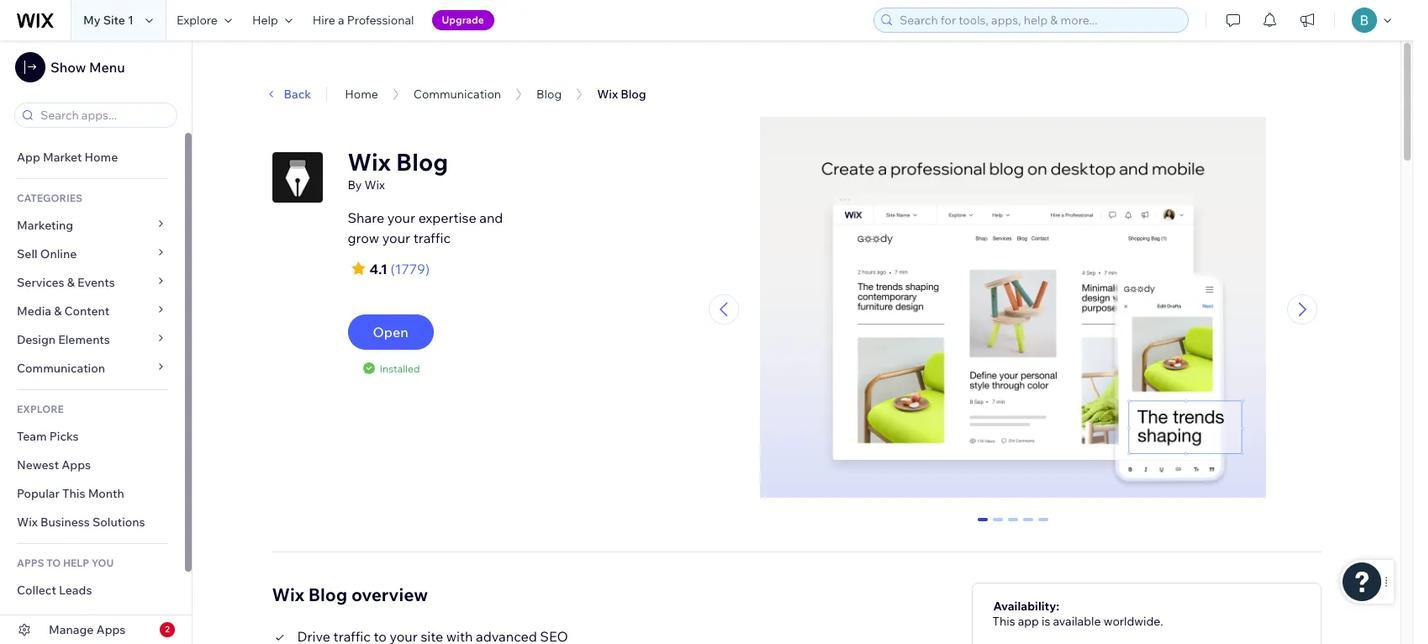 Task type: describe. For each thing, give the bounding box(es) containing it.
help
[[252, 13, 278, 28]]

help
[[63, 557, 89, 569]]

0 vertical spatial your
[[388, 209, 416, 226]]

popular this month
[[17, 486, 124, 501]]

sell online
[[17, 246, 77, 262]]

elements
[[58, 332, 110, 347]]

business
[[40, 515, 90, 530]]

this for popular
[[62, 486, 85, 501]]

manage apps
[[49, 622, 126, 638]]

0 1 2 3 4
[[980, 518, 1048, 533]]

3
[[1026, 518, 1032, 533]]

popular
[[17, 486, 60, 501]]

media & content
[[17, 304, 110, 319]]

month
[[88, 486, 124, 501]]

apps to help you
[[17, 557, 114, 569]]

wix for wix blog
[[597, 87, 618, 102]]

home link
[[345, 87, 378, 102]]

0 vertical spatial communication
[[414, 87, 501, 102]]

availability: this app is available worldwide.
[[993, 599, 1164, 629]]

a
[[338, 13, 345, 28]]

share
[[348, 209, 385, 226]]

you
[[91, 557, 114, 569]]

& for content
[[54, 304, 62, 319]]

analyze traffic
[[17, 612, 98, 627]]

picks
[[49, 429, 79, 444]]

this for availability:
[[993, 614, 1016, 629]]

team picks link
[[0, 422, 185, 451]]

2 inside the sidebar element
[[165, 624, 170, 635]]

share your expertise and grow your traffic
[[348, 209, 503, 246]]

categories
[[17, 192, 82, 204]]

team
[[17, 429, 47, 444]]

marketing link
[[0, 211, 185, 240]]

grow
[[348, 230, 380, 246]]

wix business solutions
[[17, 515, 145, 530]]

traffic
[[414, 230, 451, 246]]

wix for wix business solutions
[[17, 515, 38, 530]]

popular this month link
[[0, 479, 185, 508]]

services
[[17, 275, 64, 290]]

1 vertical spatial 1
[[995, 518, 1002, 533]]

home inside app market home "link"
[[85, 150, 118, 165]]

)
[[426, 261, 430, 278]]

upgrade
[[442, 13, 484, 26]]

hire a professional link
[[303, 0, 424, 40]]

app market home
[[17, 150, 118, 165]]

media
[[17, 304, 51, 319]]

expertise
[[419, 209, 477, 226]]

to
[[46, 557, 61, 569]]

back
[[284, 87, 311, 102]]

apps for manage apps
[[96, 622, 126, 638]]

explore
[[177, 13, 218, 28]]

1 horizontal spatial communication link
[[414, 87, 501, 102]]

explore
[[17, 403, 64, 416]]

4
[[1041, 518, 1048, 533]]

by
[[348, 177, 362, 193]]

sidebar element
[[0, 40, 193, 644]]

wix for wix blog by wix
[[348, 147, 391, 177]]

analyze traffic link
[[0, 605, 185, 633]]

overview
[[352, 583, 428, 605]]

0 vertical spatial 1
[[128, 13, 134, 28]]

0 horizontal spatial communication link
[[0, 354, 185, 383]]

4.1 ( 1779 )
[[370, 261, 430, 278]]

show menu
[[50, 59, 125, 76]]

1 vertical spatial your
[[383, 230, 411, 246]]

blog for wix blog
[[621, 87, 647, 102]]

solutions
[[93, 515, 145, 530]]

sell
[[17, 246, 38, 262]]

menu
[[89, 59, 125, 76]]

my
[[83, 13, 101, 28]]

team picks
[[17, 429, 79, 444]]



Task type: vqa. For each thing, say whether or not it's contained in the screenshot.
Sales Channels
no



Task type: locate. For each thing, give the bounding box(es) containing it.
marketing
[[17, 218, 73, 233]]

0 vertical spatial communication link
[[414, 87, 501, 102]]

wix inside button
[[597, 87, 618, 102]]

market
[[43, 150, 82, 165]]

communication link
[[414, 87, 501, 102], [0, 354, 185, 383]]

& for events
[[67, 275, 75, 290]]

2 right manage apps
[[165, 624, 170, 635]]

services & events link
[[0, 268, 185, 297]]

1 vertical spatial communication
[[17, 361, 108, 376]]

0 horizontal spatial apps
[[62, 458, 91, 473]]

app
[[17, 150, 40, 165]]

design elements
[[17, 332, 110, 347]]

newest
[[17, 458, 59, 473]]

0 vertical spatial apps
[[62, 458, 91, 473]]

2
[[1011, 518, 1017, 533], [165, 624, 170, 635]]

0 horizontal spatial home
[[85, 150, 118, 165]]

blog inside wix blog by wix
[[396, 147, 448, 177]]

my site 1
[[83, 13, 134, 28]]

1 vertical spatial apps
[[96, 622, 126, 638]]

0 horizontal spatial 2
[[165, 624, 170, 635]]

app
[[1018, 614, 1040, 629]]

1 horizontal spatial 1
[[995, 518, 1002, 533]]

& left 'events'
[[67, 275, 75, 290]]

apps
[[62, 458, 91, 473], [96, 622, 126, 638]]

traffic
[[63, 612, 98, 627]]

wix business solutions link
[[0, 508, 185, 537]]

1 horizontal spatial 2
[[1011, 518, 1017, 533]]

wix blog logo image
[[272, 152, 323, 203]]

1 right site
[[128, 13, 134, 28]]

and
[[480, 209, 503, 226]]

wix blog
[[597, 87, 647, 102]]

home
[[345, 87, 378, 102], [85, 150, 118, 165]]

communication inside the sidebar element
[[17, 361, 108, 376]]

1 horizontal spatial apps
[[96, 622, 126, 638]]

wix blog by wix
[[348, 147, 448, 193]]

communication link down elements
[[0, 354, 185, 383]]

your right "share"
[[388, 209, 416, 226]]

manage
[[49, 622, 94, 638]]

blog for wix blog overview
[[308, 583, 348, 605]]

communication down the design elements
[[17, 361, 108, 376]]

home right the back
[[345, 87, 378, 102]]

wix for wix
[[322, 69, 342, 84]]

is
[[1042, 614, 1051, 629]]

events
[[77, 275, 115, 290]]

collect leads
[[17, 583, 92, 598]]

apps right manage
[[96, 622, 126, 638]]

Search for tools, apps, help & more... field
[[895, 8, 1184, 32]]

this left app
[[993, 614, 1016, 629]]

app market home link
[[0, 143, 185, 172]]

wix for wix blog overview
[[272, 583, 305, 605]]

back button
[[264, 87, 311, 102]]

blog
[[537, 87, 562, 102], [621, 87, 647, 102], [396, 147, 448, 177], [308, 583, 348, 605]]

0
[[980, 518, 987, 533]]

your up 4.1 ( 1779 )
[[383, 230, 411, 246]]

2 left 3
[[1011, 518, 1017, 533]]

this up "wix business solutions"
[[62, 486, 85, 501]]

this inside "link"
[[62, 486, 85, 501]]

design elements link
[[0, 326, 185, 354]]

site
[[103, 13, 125, 28]]

availability:
[[994, 599, 1060, 614]]

1 vertical spatial this
[[993, 614, 1016, 629]]

blog link
[[537, 87, 562, 102]]

home right market
[[85, 150, 118, 165]]

worldwide.
[[1104, 614, 1164, 629]]

wix blog overview
[[272, 583, 428, 605]]

apps for newest apps
[[62, 458, 91, 473]]

(
[[391, 261, 395, 278]]

hire
[[313, 13, 335, 28]]

newest apps
[[17, 458, 91, 473]]

this
[[62, 486, 85, 501], [993, 614, 1016, 629]]

wix inside the sidebar element
[[17, 515, 38, 530]]

1 vertical spatial home
[[85, 150, 118, 165]]

hire a professional
[[313, 13, 414, 28]]

apps
[[17, 557, 44, 569]]

blog for wix blog by wix
[[396, 147, 448, 177]]

communication link down upgrade button
[[414, 87, 501, 102]]

newest apps link
[[0, 451, 185, 479]]

leads
[[59, 583, 92, 598]]

communication down upgrade button
[[414, 87, 501, 102]]

apps up the popular this month
[[62, 458, 91, 473]]

content
[[64, 304, 110, 319]]

0 vertical spatial &
[[67, 275, 75, 290]]

help button
[[242, 0, 303, 40]]

open
[[373, 324, 409, 341]]

1779
[[395, 261, 426, 278]]

4.1
[[370, 261, 388, 278]]

design
[[17, 332, 56, 347]]

wix blog preview 0 image
[[761, 117, 1267, 501]]

1 vertical spatial &
[[54, 304, 62, 319]]

collect
[[17, 583, 56, 598]]

1 vertical spatial 2
[[165, 624, 170, 635]]

analyze
[[17, 612, 61, 627]]

& right media
[[54, 304, 62, 319]]

0 horizontal spatial &
[[54, 304, 62, 319]]

1 horizontal spatial this
[[993, 614, 1016, 629]]

1 horizontal spatial &
[[67, 275, 75, 290]]

1 right 0
[[995, 518, 1002, 533]]

open button
[[348, 315, 434, 350]]

professional
[[347, 13, 414, 28]]

available
[[1054, 614, 1102, 629]]

show menu button
[[15, 52, 125, 82]]

blog inside button
[[621, 87, 647, 102]]

online
[[40, 246, 77, 262]]

show
[[50, 59, 86, 76]]

wix
[[322, 69, 342, 84], [597, 87, 618, 102], [348, 147, 391, 177], [365, 177, 385, 193], [17, 515, 38, 530], [272, 583, 305, 605]]

&
[[67, 275, 75, 290], [54, 304, 62, 319]]

0 horizontal spatial 1
[[128, 13, 134, 28]]

media & content link
[[0, 297, 185, 326]]

0 horizontal spatial communication
[[17, 361, 108, 376]]

0 vertical spatial 2
[[1011, 518, 1017, 533]]

services & events
[[17, 275, 115, 290]]

1
[[128, 13, 134, 28], [995, 518, 1002, 533]]

sell online link
[[0, 240, 185, 268]]

upgrade button
[[432, 10, 494, 30]]

0 vertical spatial this
[[62, 486, 85, 501]]

this inside availability: this app is available worldwide.
[[993, 614, 1016, 629]]

wix blog button
[[589, 82, 655, 107]]

0 vertical spatial home
[[345, 87, 378, 102]]

1 horizontal spatial communication
[[414, 87, 501, 102]]

1 vertical spatial communication link
[[0, 354, 185, 383]]

collect leads link
[[0, 576, 185, 605]]

0 horizontal spatial this
[[62, 486, 85, 501]]

1 horizontal spatial home
[[345, 87, 378, 102]]

installed
[[380, 362, 420, 375]]

Search apps... field
[[35, 103, 172, 127]]



